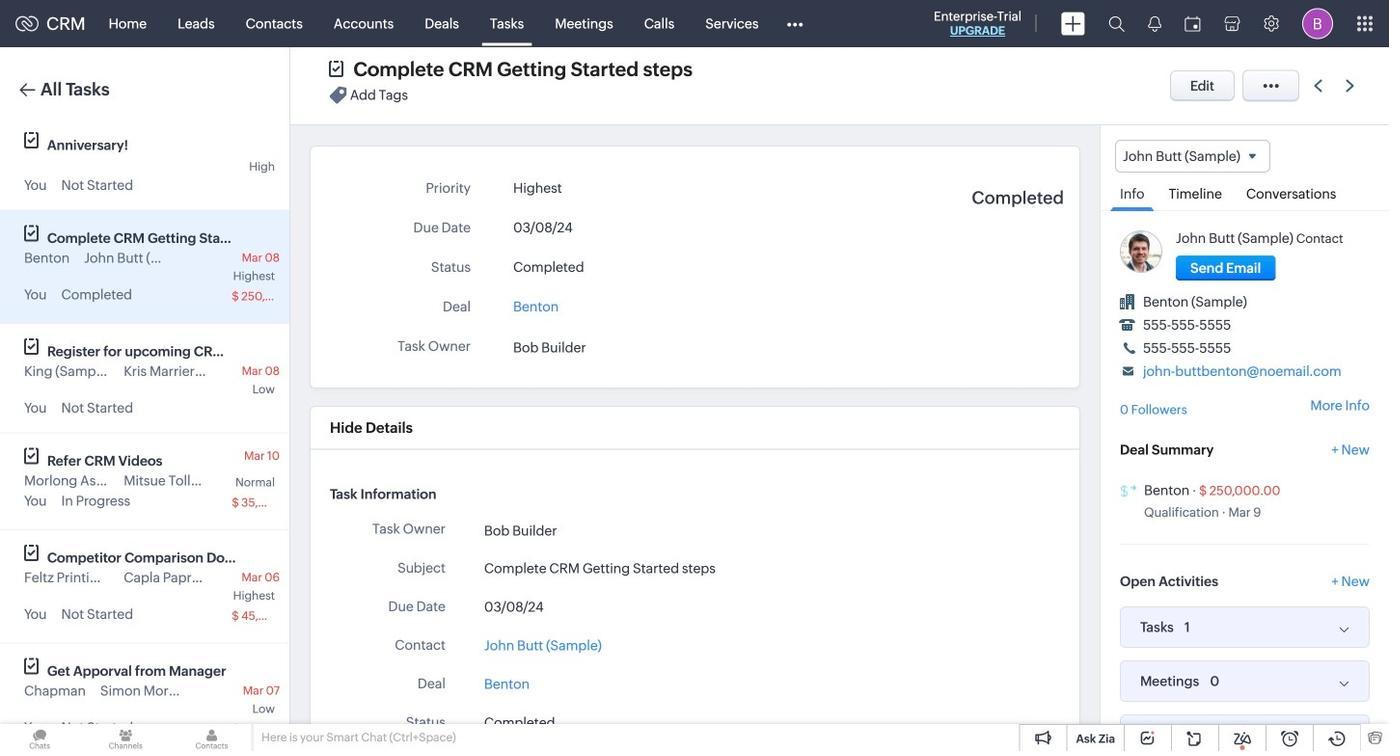 Task type: describe. For each thing, give the bounding box(es) containing it.
profile element
[[1292, 0, 1346, 47]]

signals element
[[1137, 0, 1174, 47]]

chats image
[[0, 725, 79, 752]]

logo image
[[15, 16, 39, 31]]

create menu image
[[1062, 12, 1086, 35]]

Other Modules field
[[775, 8, 816, 39]]

profile image
[[1303, 8, 1334, 39]]

contacts image
[[172, 725, 252, 752]]



Task type: locate. For each thing, give the bounding box(es) containing it.
search element
[[1097, 0, 1137, 47]]

create menu element
[[1050, 0, 1097, 47]]

channels image
[[86, 725, 165, 752]]

None field
[[1116, 140, 1271, 173]]

None button
[[1177, 256, 1276, 281]]

signals image
[[1149, 15, 1162, 32]]

next record image
[[1347, 80, 1359, 92]]

search image
[[1109, 15, 1125, 32]]

previous record image
[[1315, 80, 1323, 92]]

calendar image
[[1185, 16, 1202, 31]]



